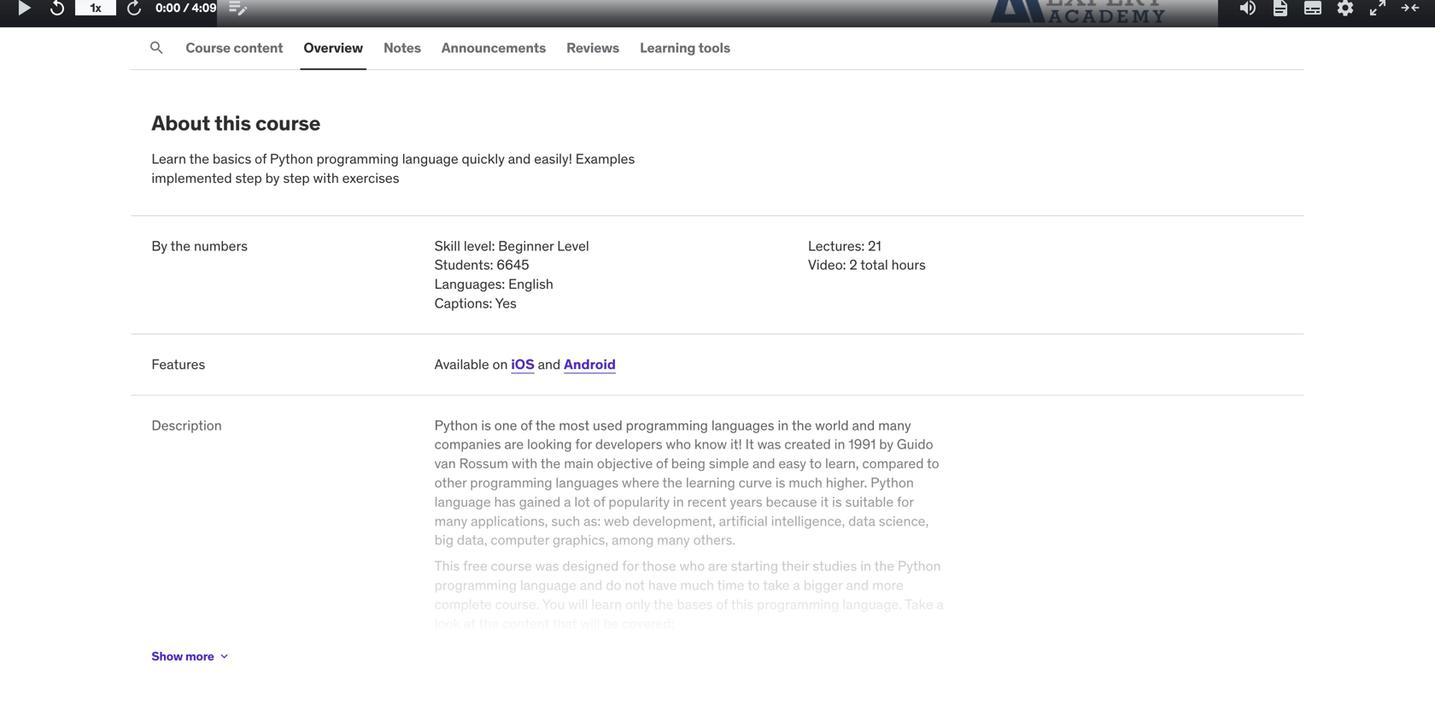 Task type: locate. For each thing, give the bounding box(es) containing it.
this
[[215, 110, 251, 136], [731, 595, 754, 613]]

1 horizontal spatial by
[[879, 435, 894, 453]]

will
[[568, 595, 588, 613], [580, 615, 600, 632]]

1 horizontal spatial a
[[793, 576, 800, 594]]

2 vertical spatial for
[[622, 557, 639, 575]]

with left exercises
[[313, 169, 339, 187]]

1 vertical spatial language
[[435, 493, 491, 510]]

learning tools button
[[637, 28, 734, 69]]

python
[[270, 150, 313, 167], [435, 416, 478, 434], [871, 474, 914, 491], [898, 557, 941, 575]]

level:
[[464, 237, 495, 254]]

0 horizontal spatial step
[[235, 169, 262, 187]]

to down starting
[[748, 576, 760, 594]]

who up being
[[666, 435, 691, 453]]

such
[[551, 512, 580, 530]]

1 horizontal spatial this
[[731, 595, 754, 613]]

overview
[[304, 39, 363, 56]]

1 vertical spatial with
[[512, 455, 538, 472]]

0 vertical spatial are
[[504, 435, 524, 453]]

1 horizontal spatial was
[[757, 435, 781, 453]]

1 horizontal spatial with
[[512, 455, 538, 472]]

2 vertical spatial is
[[832, 493, 842, 510]]

numbers
[[194, 237, 248, 254]]

description
[[152, 416, 222, 434]]

language up you
[[520, 576, 577, 594]]

course
[[186, 39, 231, 56]]

by
[[265, 169, 280, 187], [879, 435, 894, 453]]

0 horizontal spatial is
[[481, 416, 491, 434]]

0 vertical spatial content
[[234, 39, 283, 56]]

the up "implemented"
[[189, 150, 209, 167]]

this down time
[[731, 595, 754, 613]]

0 vertical spatial course
[[255, 110, 321, 136]]

1 horizontal spatial course
[[491, 557, 532, 575]]

1 horizontal spatial step
[[283, 169, 310, 187]]

to down created
[[810, 455, 822, 472]]

is left one
[[481, 416, 491, 434]]

1 vertical spatial for
[[897, 493, 914, 510]]

many
[[878, 416, 911, 434], [435, 512, 468, 530], [657, 531, 690, 549]]

1 vertical spatial in
[[673, 493, 684, 510]]

and down designed
[[580, 576, 603, 594]]

1 horizontal spatial for
[[622, 557, 639, 575]]

look
[[435, 615, 461, 632]]

0 horizontal spatial course
[[255, 110, 321, 136]]

are up time
[[708, 557, 728, 575]]

0 horizontal spatial by
[[265, 169, 280, 187]]

much
[[789, 474, 823, 491], [680, 576, 714, 594]]

skill level: beginner level students: 6645 languages: english captions: yes
[[435, 237, 589, 312]]

with down looking
[[512, 455, 538, 472]]

0 vertical spatial with
[[313, 169, 339, 187]]

beginner
[[498, 237, 554, 254]]

is up because at the right of page
[[776, 474, 786, 491]]

0 horizontal spatial this
[[215, 110, 251, 136]]

0 horizontal spatial content
[[234, 39, 283, 56]]

total
[[861, 256, 888, 274]]

python inside learn the basics of python programming language quickly and easily! examples implemented step by step with exercises
[[270, 150, 313, 167]]

main
[[564, 455, 594, 472]]

xsmall image
[[218, 650, 231, 663]]

curve
[[739, 474, 772, 491]]

1 horizontal spatial content
[[502, 615, 550, 632]]

easy
[[779, 455, 807, 472]]

0 horizontal spatial more
[[185, 648, 214, 664]]

transcript in sidebar region image
[[1270, 0, 1291, 18]]

companies
[[435, 435, 501, 453]]

bigger
[[804, 576, 843, 594]]

course content button
[[182, 28, 287, 69]]

of
[[255, 150, 267, 167], [521, 416, 533, 434], [656, 455, 668, 472], [594, 493, 605, 510], [716, 595, 728, 613]]

search image
[[148, 39, 165, 57]]

0 vertical spatial a
[[564, 493, 571, 510]]

this up basics at left
[[215, 110, 251, 136]]

0 horizontal spatial for
[[575, 435, 592, 453]]

fullscreen image
[[1368, 0, 1388, 18]]

many up big on the bottom left of page
[[435, 512, 468, 530]]

ios link
[[511, 355, 535, 373]]

0 vertical spatial language
[[402, 150, 459, 167]]

studies
[[813, 557, 857, 575]]

0 horizontal spatial many
[[435, 512, 468, 530]]

0 horizontal spatial with
[[313, 169, 339, 187]]

is right it
[[832, 493, 842, 510]]

show more button
[[152, 639, 231, 673]]

content down add note icon
[[234, 39, 283, 56]]

step left exercises
[[283, 169, 310, 187]]

being
[[671, 455, 706, 472]]

popularity
[[609, 493, 670, 510]]

languages up it!
[[712, 416, 775, 434]]

0 vertical spatial much
[[789, 474, 823, 491]]

reviews button
[[563, 28, 623, 69]]

notes
[[384, 39, 421, 56]]

2 step from the left
[[283, 169, 310, 187]]

programming up exercises
[[317, 150, 399, 167]]

of right basics at left
[[255, 150, 267, 167]]

exercises
[[342, 169, 399, 187]]

the down have
[[654, 595, 674, 613]]

1 vertical spatial are
[[708, 557, 728, 575]]

at
[[464, 615, 476, 632]]

forward 5 seconds image
[[124, 0, 144, 18]]

language down other
[[435, 493, 491, 510]]

you
[[542, 595, 565, 613]]

and up language. on the bottom of the page
[[846, 576, 869, 594]]

for up not
[[622, 557, 639, 575]]

was down computer
[[535, 557, 559, 575]]

step
[[235, 169, 262, 187], [283, 169, 310, 187]]

are down one
[[504, 435, 524, 453]]

android
[[564, 355, 616, 373]]

and inside learn the basics of python programming language quickly and easily! examples implemented step by step with exercises
[[508, 150, 531, 167]]

by up compared
[[879, 435, 894, 453]]

1 horizontal spatial more
[[872, 576, 904, 594]]

content inside python is one of the most used programming languages ​​in the world and many companies are looking for developers who know it! it was created in 1991 by guido van rossum with the main objective of being simple and easy to learn, compared to other programming languages ​​where the learning curve is much higher. python language has gained a lot of popularity in recent years because it is suitable for many applications, such as: web development, artificial intelligence, data science, big data, computer graphics, among many others. this free course was designed for those who are starting their studies in the python programming language and do not have much time to take a bigger and more complete course. you will learn only the bases of this programming language. take a look at the content that will be covered:
[[502, 615, 550, 632]]

learning tools
[[640, 39, 731, 56]]

2 vertical spatial a
[[937, 595, 944, 613]]

examples
[[576, 150, 635, 167]]

of left being
[[656, 455, 668, 472]]

about
[[152, 110, 210, 136]]

1 vertical spatial languages
[[556, 474, 619, 491]]

1 horizontal spatial languages
[[712, 416, 775, 434]]

2 vertical spatial in
[[860, 557, 871, 575]]

languages up lot
[[556, 474, 619, 491]]

0 vertical spatial who
[[666, 435, 691, 453]]

and up 'curve'
[[753, 455, 775, 472]]

1 vertical spatial content
[[502, 615, 550, 632]]

english
[[508, 275, 554, 293]]

many down development,
[[657, 531, 690, 549]]

0 vertical spatial languages
[[712, 416, 775, 434]]

a left lot
[[564, 493, 571, 510]]

only
[[625, 595, 651, 613]]

the right ​​in
[[792, 416, 812, 434]]

for up science,
[[897, 493, 914, 510]]

developers
[[595, 435, 663, 453]]

available
[[435, 355, 489, 373]]

will left be
[[580, 615, 600, 632]]

programming up the developers
[[626, 416, 708, 434]]

0 horizontal spatial much
[[680, 576, 714, 594]]

content inside button
[[234, 39, 283, 56]]

this inside python is one of the most used programming languages ​​in the world and many companies are looking for developers who know it! it was created in 1991 by guido van rossum with the main objective of being simple and easy to learn, compared to other programming languages ​​where the learning curve is much higher. python language has gained a lot of popularity in recent years because it is suitable for many applications, such as: web development, artificial intelligence, data science, big data, computer graphics, among many others. this free course was designed for those who are starting their studies in the python programming language and do not have much time to take a bigger and more complete course. you will learn only the bases of this programming language. take a look at the content that will be covered:
[[731, 595, 754, 613]]

a right take
[[937, 595, 944, 613]]

captions:
[[435, 294, 492, 312]]

by the numbers
[[152, 237, 248, 254]]

was right it
[[757, 435, 781, 453]]

with inside learn the basics of python programming language quickly and easily! examples implemented step by step with exercises
[[313, 169, 339, 187]]

1 vertical spatial course
[[491, 557, 532, 575]]

1 vertical spatial more
[[185, 648, 214, 664]]

in up development,
[[673, 493, 684, 510]]

in up learn,
[[834, 435, 845, 453]]

0 vertical spatial was
[[757, 435, 781, 453]]

1 vertical spatial who
[[680, 557, 705, 575]]

0 vertical spatial by
[[265, 169, 280, 187]]

and up 1991
[[852, 416, 875, 434]]

among
[[612, 531, 654, 549]]

the down being
[[663, 474, 683, 491]]

python right basics at left
[[270, 150, 313, 167]]

much up bases
[[680, 576, 714, 594]]

languages
[[712, 416, 775, 434], [556, 474, 619, 491]]

by inside learn the basics of python programming language quickly and easily! examples implemented step by step with exercises
[[265, 169, 280, 187]]

2 horizontal spatial a
[[937, 595, 944, 613]]

python up companies
[[435, 416, 478, 434]]

language
[[402, 150, 459, 167], [435, 493, 491, 510], [520, 576, 577, 594]]

1991
[[849, 435, 876, 453]]

0 vertical spatial many
[[878, 416, 911, 434]]

that
[[553, 615, 577, 632]]

higher.
[[826, 474, 867, 491]]

2 horizontal spatial many
[[878, 416, 911, 434]]

language.
[[843, 595, 902, 613]]

1 horizontal spatial much
[[789, 474, 823, 491]]

data
[[849, 512, 876, 530]]

1 horizontal spatial many
[[657, 531, 690, 549]]

of inside learn the basics of python programming language quickly and easily! examples implemented step by step with exercises
[[255, 150, 267, 167]]

it!
[[730, 435, 742, 453]]

covered:
[[622, 615, 674, 632]]

a down their
[[793, 576, 800, 594]]

0 vertical spatial in
[[834, 435, 845, 453]]

the right at
[[479, 615, 499, 632]]

1 vertical spatial a
[[793, 576, 800, 594]]

2 horizontal spatial for
[[897, 493, 914, 510]]

course
[[255, 110, 321, 136], [491, 557, 532, 575]]

learning
[[640, 39, 696, 56]]

0 horizontal spatial was
[[535, 557, 559, 575]]

guido
[[897, 435, 933, 453]]

to down guido
[[927, 455, 939, 472]]

rewind 5 seconds image
[[47, 0, 67, 18]]

learning
[[686, 474, 735, 491]]

step down basics at left
[[235, 169, 262, 187]]

language inside learn the basics of python programming language quickly and easily! examples implemented step by step with exercises
[[402, 150, 459, 167]]

recent
[[687, 493, 727, 510]]

2 horizontal spatial is
[[832, 493, 842, 510]]

show more
[[152, 648, 214, 664]]

the right by
[[170, 237, 191, 254]]

6645
[[497, 256, 529, 274]]

in right studies
[[860, 557, 871, 575]]

more up language. on the bottom of the page
[[872, 576, 904, 594]]

created
[[785, 435, 831, 453]]

language left "quickly"
[[402, 150, 459, 167]]

1 vertical spatial by
[[879, 435, 894, 453]]

of right lot
[[594, 493, 605, 510]]

mute image
[[1238, 0, 1259, 18]]

by inside python is one of the most used programming languages ​​in the world and many companies are looking for developers who know it! it was created in 1991 by guido van rossum with the main objective of being simple and easy to learn, compared to other programming languages ​​where the learning curve is much higher. python language has gained a lot of popularity in recent years because it is suitable for many applications, such as: web development, artificial intelligence, data science, big data, computer graphics, among many others. this free course was designed for those who are starting their studies in the python programming language and do not have much time to take a bigger and more complete course. you will learn only the bases of this programming language. take a look at the content that will be covered:
[[879, 435, 894, 453]]

1 horizontal spatial in
[[834, 435, 845, 453]]

looking
[[527, 435, 572, 453]]

by down about this course
[[265, 169, 280, 187]]

0 vertical spatial more
[[872, 576, 904, 594]]

simple
[[709, 455, 749, 472]]

1 vertical spatial this
[[731, 595, 754, 613]]

content down course.
[[502, 615, 550, 632]]

0 vertical spatial is
[[481, 416, 491, 434]]

and left easily!
[[508, 150, 531, 167]]

the down looking
[[541, 455, 561, 472]]

more left the xsmall icon
[[185, 648, 214, 664]]

for up main at bottom left
[[575, 435, 592, 453]]

who right those
[[680, 557, 705, 575]]

1 vertical spatial is
[[776, 474, 786, 491]]

1 vertical spatial much
[[680, 576, 714, 594]]

1 horizontal spatial are
[[708, 557, 728, 575]]

will up that
[[568, 595, 588, 613]]

much down easy
[[789, 474, 823, 491]]

many up guido
[[878, 416, 911, 434]]

overview button
[[300, 28, 366, 69]]

students:
[[435, 256, 493, 274]]



Task type: describe. For each thing, give the bounding box(es) containing it.
as:
[[584, 512, 601, 530]]

0 horizontal spatial languages
[[556, 474, 619, 491]]

programming inside learn the basics of python programming language quickly and easily! examples implemented step by step with exercises
[[317, 150, 399, 167]]

level
[[557, 237, 589, 254]]

complete
[[435, 595, 492, 613]]

those
[[642, 557, 676, 575]]

do
[[606, 576, 622, 594]]

1 vertical spatial was
[[535, 557, 559, 575]]

rossum
[[459, 455, 508, 472]]

skill
[[435, 237, 460, 254]]

starting
[[731, 557, 778, 575]]

one
[[494, 416, 517, 434]]

21
[[868, 237, 882, 254]]

applications,
[[471, 512, 548, 530]]

tools
[[699, 39, 731, 56]]

hours
[[892, 256, 926, 274]]

know
[[695, 435, 727, 453]]

most
[[559, 416, 590, 434]]

this
[[435, 557, 460, 575]]

bases
[[677, 595, 713, 613]]

years
[[730, 493, 763, 510]]

learn,
[[825, 455, 859, 472]]

with inside python is one of the most used programming languages ​​in the world and many companies are looking for developers who know it! it was created in 1991 by guido van rossum with the main objective of being simple and easy to learn, compared to other programming languages ​​where the learning curve is much higher. python language has gained a lot of popularity in recent years because it is suitable for many applications, such as: web development, artificial intelligence, data science, big data, computer graphics, among many others. this free course was designed for those who are starting their studies in the python programming language and do not have much time to take a bigger and more complete course. you will learn only the bases of this programming language. take a look at the content that will be covered:
[[512, 455, 538, 472]]

settings image
[[1335, 0, 1356, 18]]

by
[[152, 237, 167, 254]]

other
[[435, 474, 467, 491]]

subtitles image
[[1303, 0, 1323, 18]]

the up looking
[[536, 416, 556, 434]]

development,
[[633, 512, 716, 530]]

python down compared
[[871, 474, 914, 491]]

1 horizontal spatial is
[[776, 474, 786, 491]]

designed
[[562, 557, 619, 575]]

more inside python is one of the most used programming languages ​​in the world and many companies are looking for developers who know it! it was created in 1991 by guido van rossum with the main objective of being simple and easy to learn, compared to other programming languages ​​where the learning curve is much higher. python language has gained a lot of popularity in recent years because it is suitable for many applications, such as: web development, artificial intelligence, data science, big data, computer graphics, among many others. this free course was designed for those who are starting their studies in the python programming language and do not have much time to take a bigger and more complete course. you will learn only the bases of this programming language. take a look at the content that will be covered:
[[872, 576, 904, 594]]

their
[[782, 557, 809, 575]]

android link
[[564, 355, 616, 373]]

lectures: 21 video: 2 total hours
[[808, 237, 926, 274]]

1 step from the left
[[235, 169, 262, 187]]

play image
[[15, 0, 35, 18]]

computer
[[491, 531, 549, 549]]

1 vertical spatial many
[[435, 512, 468, 530]]

the up language. on the bottom of the page
[[875, 557, 895, 575]]

reviews
[[567, 39, 620, 56]]

1 vertical spatial will
[[580, 615, 600, 632]]

data,
[[457, 531, 487, 549]]

take
[[763, 576, 790, 594]]

it
[[746, 435, 754, 453]]

learn
[[152, 150, 186, 167]]

0 vertical spatial this
[[215, 110, 251, 136]]

on
[[493, 355, 508, 373]]

programming down free
[[435, 576, 517, 594]]

artificial
[[719, 512, 768, 530]]

2 vertical spatial language
[[520, 576, 577, 594]]

world
[[815, 416, 849, 434]]

programming down take
[[757, 595, 839, 613]]

exit expanded view image
[[1400, 0, 1421, 18]]

quickly
[[462, 150, 505, 167]]

ios
[[511, 355, 535, 373]]

0 horizontal spatial a
[[564, 493, 571, 510]]

add note image
[[228, 0, 248, 18]]

gained
[[519, 493, 561, 510]]

used
[[593, 416, 623, 434]]

2 vertical spatial many
[[657, 531, 690, 549]]

​​where
[[622, 474, 659, 491]]

about this course
[[152, 110, 321, 136]]

learn
[[591, 595, 622, 613]]

and right ios link
[[538, 355, 561, 373]]

suitable
[[845, 493, 894, 510]]

of right one
[[521, 416, 533, 434]]

0 horizontal spatial to
[[748, 576, 760, 594]]

the inside learn the basics of python programming language quickly and easily! examples implemented step by step with exercises
[[189, 150, 209, 167]]

be
[[604, 615, 619, 632]]

free
[[463, 557, 488, 575]]

of down time
[[716, 595, 728, 613]]

objective
[[597, 455, 653, 472]]

0 horizontal spatial are
[[504, 435, 524, 453]]

have
[[648, 576, 677, 594]]

graphics,
[[553, 531, 608, 549]]

course inside python is one of the most used programming languages ​​in the world and many companies are looking for developers who know it! it was created in 1991 by guido van rossum with the main objective of being simple and easy to learn, compared to other programming languages ​​where the learning curve is much higher. python language has gained a lot of popularity in recent years because it is suitable for many applications, such as: web development, artificial intelligence, data science, big data, computer graphics, among many others. this free course was designed for those who are starting their studies in the python programming language and do not have much time to take a bigger and more complete course. you will learn only the bases of this programming language. take a look at the content that will be covered:
[[491, 557, 532, 575]]

show
[[152, 648, 183, 664]]

more inside 'show more' button
[[185, 648, 214, 664]]

0 vertical spatial will
[[568, 595, 588, 613]]

course content
[[186, 39, 283, 56]]

​​in
[[778, 416, 789, 434]]

features
[[152, 355, 205, 373]]

lectures:
[[808, 237, 865, 254]]

because
[[766, 493, 817, 510]]

announcements
[[442, 39, 546, 56]]

programming up has
[[470, 474, 552, 491]]

learn the basics of python programming language quickly and easily! examples implemented step by step with exercises
[[152, 150, 635, 187]]

available on ios and android
[[435, 355, 616, 373]]

0 vertical spatial for
[[575, 435, 592, 453]]

2 horizontal spatial in
[[860, 557, 871, 575]]

take
[[905, 595, 934, 613]]

python is one of the most used programming languages ​​in the world and many companies are looking for developers who know it! it was created in 1991 by guido van rossum with the main objective of being simple and easy to learn, compared to other programming languages ​​where the learning curve is much higher. python language has gained a lot of popularity in recent years because it is suitable for many applications, such as: web development, artificial intelligence, data science, big data, computer graphics, among many others. this free course was designed for those who are starting their studies in the python programming language and do not have much time to take a bigger and more complete course. you will learn only the bases of this programming language. take a look at the content that will be covered:
[[435, 416, 944, 632]]

basics
[[213, 150, 251, 167]]

big
[[435, 531, 454, 549]]

implemented
[[152, 169, 232, 187]]

2 horizontal spatial to
[[927, 455, 939, 472]]

intelligence,
[[771, 512, 845, 530]]

course.
[[495, 595, 540, 613]]

notes button
[[380, 28, 425, 69]]

time
[[717, 576, 745, 594]]

languages:
[[435, 275, 505, 293]]

1 horizontal spatial to
[[810, 455, 822, 472]]

python up take
[[898, 557, 941, 575]]

others.
[[693, 531, 736, 549]]

0 horizontal spatial in
[[673, 493, 684, 510]]

easily!
[[534, 150, 572, 167]]



Task type: vqa. For each thing, say whether or not it's contained in the screenshot.
Programming: in the right of the page
no



